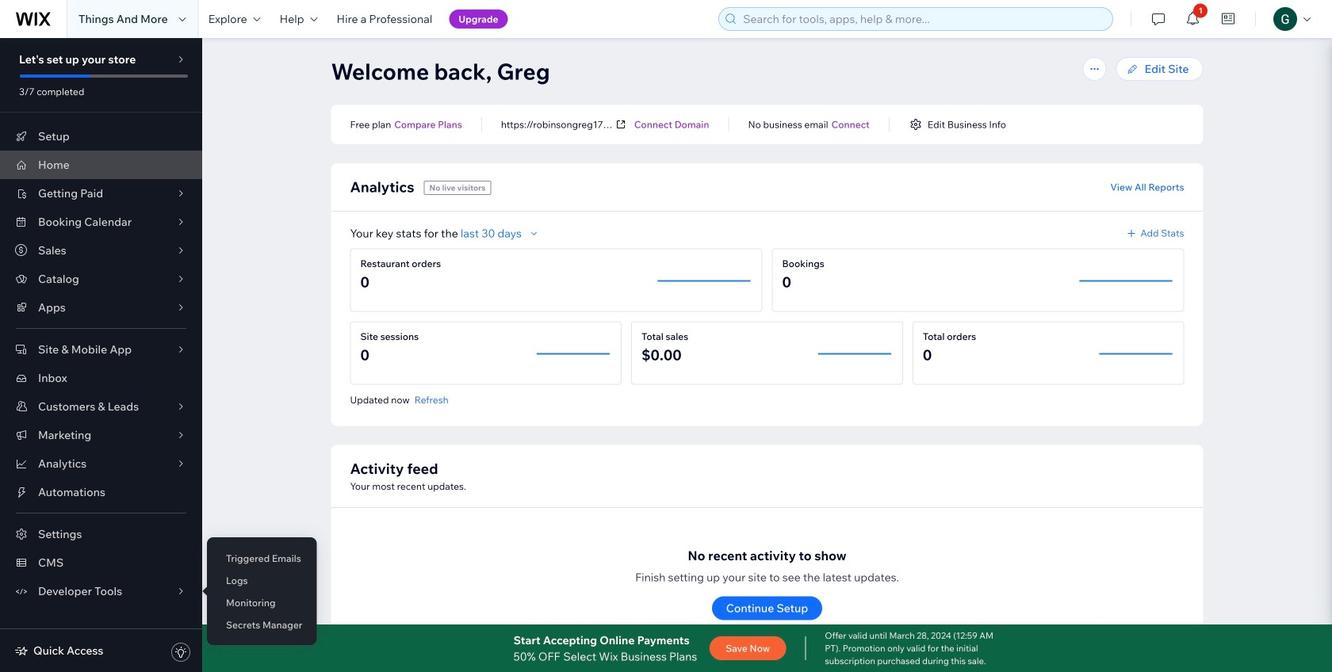 Task type: describe. For each thing, give the bounding box(es) containing it.
Search for tools, apps, help & more... field
[[739, 8, 1108, 30]]

sidebar element
[[0, 38, 202, 673]]



Task type: vqa. For each thing, say whether or not it's contained in the screenshot.
top Wix
no



